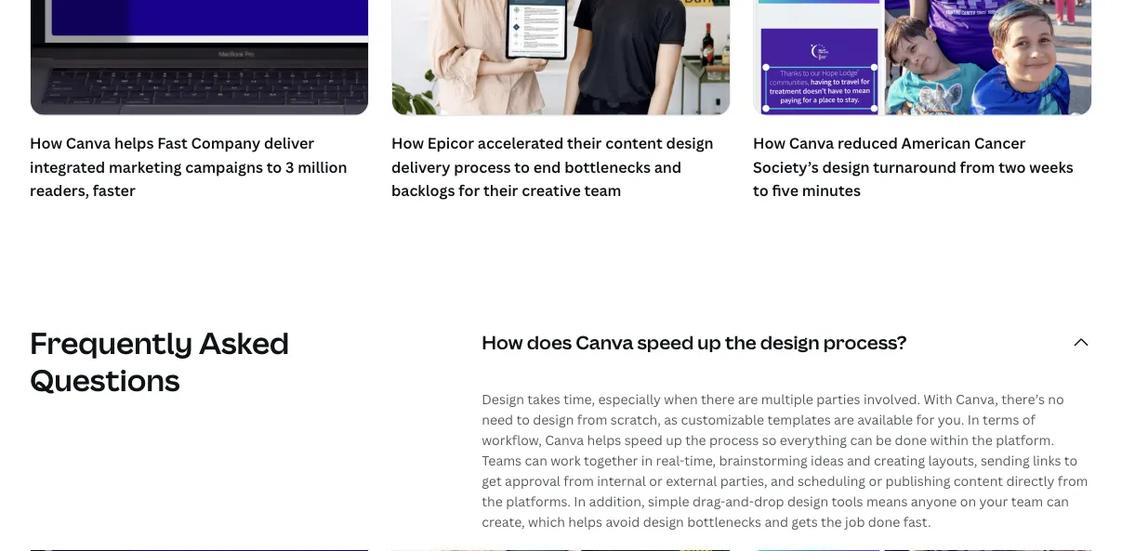 Task type: describe. For each thing, give the bounding box(es) containing it.
team inside design takes time, especially when there are multiple parties involved. with canva, there's no need to design from scratch, as customizable templates are available for you. in terms of workflow, canva helps speed up the process so everything can be done within the platform. teams can work together in real-time, brainstorming ideas and creating layouts, sending links to get approval from internal or external parties, and scheduling or publishing content directly from the platforms. in addition, simple drag-and-drop design tools means anyone on your team can create, which helps avoid design bottlenecks and gets the job done fast.
[[1012, 493, 1044, 511]]

need
[[482, 411, 514, 429]]

reduced
[[838, 133, 898, 153]]

bottlenecks inside design takes time, especially when there are multiple parties involved. with canva, there's no need to design from scratch, as customizable templates are available for you. in terms of workflow, canva helps speed up the process so everything can be done within the platform. teams can work together in real-time, brainstorming ideas and creating layouts, sending links to get approval from internal or external parties, and scheduling or publishing content directly from the platforms. in addition, simple drag-and-drop design tools means anyone on your team can create, which helps avoid design bottlenecks and gets the job done fast.
[[688, 514, 762, 531]]

canva inside the how canva helps fast company deliver integrated marketing campaigns to 3 million readers, faster
[[66, 133, 111, 153]]

you.
[[939, 411, 965, 429]]

fast
[[157, 133, 188, 153]]

sending
[[981, 452, 1031, 470]]

marketing
[[109, 157, 182, 177]]

to right links
[[1065, 452, 1078, 470]]

canva inside design takes time, especially when there are multiple parties involved. with canva, there's no need to design from scratch, as customizable templates are available for you. in terms of workflow, canva helps speed up the process so everything can be done within the platform. teams can work together in real-time, brainstorming ideas and creating layouts, sending links to get approval from internal or external parties, and scheduling or publishing content directly from the platforms. in addition, simple drag-and-drop design tools means anyone on your team can create, which helps avoid design bottlenecks and gets the job done fast.
[[545, 432, 584, 449]]

internal
[[598, 473, 646, 490]]

scheduling
[[798, 473, 866, 490]]

approval
[[505, 473, 561, 490]]

helps inside the how canva helps fast company deliver integrated marketing campaigns to 3 million readers, faster
[[114, 133, 154, 153]]

design inside dropdown button
[[761, 330, 820, 355]]

design takes time, especially when there are multiple parties involved. with canva, there's no need to design from scratch, as customizable templates are available for you. in terms of workflow, canva helps speed up the process so everything can be done within the platform. teams can work together in real-time, brainstorming ideas and creating layouts, sending links to get approval from internal or external parties, and scheduling or publishing content directly from the platforms. in addition, simple drag-and-drop design tools means anyone on your team can create, which helps avoid design bottlenecks and gets the job done fast.
[[482, 391, 1089, 531]]

when
[[665, 391, 698, 409]]

addition,
[[589, 493, 645, 511]]

terms
[[983, 411, 1020, 429]]

to inside how epicor accelerated their content design delivery process to end bottlenecks and backlogs for their creative team
[[515, 157, 530, 177]]

deliver
[[264, 133, 315, 153]]

avoid
[[606, 514, 640, 531]]

content inside how epicor accelerated their content design delivery process to end bottlenecks and backlogs for their creative team
[[606, 133, 663, 153]]

anyone
[[912, 493, 958, 511]]

faster
[[93, 181, 136, 201]]

bottlenecks inside how epicor accelerated their content design delivery process to end bottlenecks and backlogs for their creative team
[[565, 157, 651, 177]]

readers,
[[30, 181, 89, 201]]

the down get on the left bottom of the page
[[482, 493, 503, 511]]

your
[[980, 493, 1009, 511]]

up inside dropdown button
[[698, 330, 722, 355]]

tools
[[832, 493, 864, 511]]

together
[[584, 452, 639, 470]]

process inside design takes time, especially when there are multiple parties involved. with canva, there's no need to design from scratch, as customizable templates are available for you. in terms of workflow, canva helps speed up the process so everything can be done within the platform. teams can work together in real-time, brainstorming ideas and creating layouts, sending links to get approval from internal or external parties, and scheduling or publishing content directly from the platforms. in addition, simple drag-and-drop design tools means anyone on your team can create, which helps avoid design bottlenecks and gets the job done fast.
[[710, 432, 759, 449]]

to inside the how canva helps fast company deliver integrated marketing campaigns to 3 million readers, faster
[[267, 157, 282, 177]]

from inside how canva reduced american cancer society's design turnaround from two weeks to five minutes
[[961, 157, 996, 177]]

get
[[482, 473, 502, 490]]

team inside how epicor accelerated their content design delivery process to end bottlenecks and backlogs for their creative team
[[585, 181, 622, 201]]

0 vertical spatial time,
[[564, 391, 595, 409]]

from down especially
[[577, 411, 608, 429]]

real-
[[656, 452, 685, 470]]

for inside design takes time, especially when there are multiple parties involved. with canva, there's no need to design from scratch, as customizable templates are available for you. in terms of workflow, canva helps speed up the process so everything can be done within the platform. teams can work together in real-time, brainstorming ideas and creating layouts, sending links to get approval from internal or external parties, and scheduling or publishing content directly from the platforms. in addition, simple drag-and-drop design tools means anyone on your team can create, which helps avoid design bottlenecks and gets the job done fast.
[[917, 411, 935, 429]]

gets
[[792, 514, 818, 531]]

how epicor accelerated their content design delivery process to end bottlenecks and backlogs for their creative team
[[392, 133, 714, 201]]

cancer
[[975, 133, 1027, 153]]

weeks
[[1030, 157, 1074, 177]]

american
[[902, 133, 971, 153]]

layouts,
[[929, 452, 978, 470]]

parties,
[[721, 473, 768, 490]]

templates
[[768, 411, 831, 429]]

job
[[846, 514, 866, 531]]

scratch,
[[611, 411, 661, 429]]

be
[[876, 432, 892, 449]]

1 horizontal spatial in
[[968, 411, 980, 429]]

backlogs
[[392, 181, 455, 201]]

2 horizontal spatial can
[[1047, 493, 1070, 511]]

especially
[[599, 391, 661, 409]]

frequently
[[30, 322, 193, 363]]

1 horizontal spatial are
[[835, 411, 855, 429]]

five
[[773, 181, 799, 201]]

speed inside design takes time, especially when there are multiple parties involved. with canva, there's no need to design from scratch, as customizable templates are available for you. in terms of workflow, canva helps speed up the process so everything can be done within the platform. teams can work together in real-time, brainstorming ideas and creating layouts, sending links to get approval from internal or external parties, and scheduling or publishing content directly from the platforms. in addition, simple drag-and-drop design tools means anyone on your team can create, which helps avoid design bottlenecks and gets the job done fast.
[[625, 432, 663, 449]]

to inside how canva reduced american cancer society's design turnaround from two weeks to five minutes
[[754, 181, 769, 201]]

publishing
[[886, 473, 951, 490]]

with
[[924, 391, 953, 409]]

work
[[551, 452, 581, 470]]

how does canva speed up the design process? button
[[482, 309, 1093, 376]]

3
[[286, 157, 294, 177]]

canva inside 'how does canva speed up the design process?' dropdown button
[[576, 330, 634, 355]]

creating
[[874, 452, 926, 470]]

ideas
[[811, 452, 844, 470]]

how canva helps fast company deliver integrated marketing campaigns to 3 million readers, faster link
[[30, 0, 369, 206]]

0 vertical spatial are
[[738, 391, 759, 409]]

no
[[1049, 391, 1065, 409]]

process inside how epicor accelerated their content design delivery process to end bottlenecks and backlogs for their creative team
[[454, 157, 511, 177]]

questions
[[30, 360, 180, 400]]

process?
[[824, 330, 907, 355]]

image only image for american
[[755, 0, 1092, 115]]

means
[[867, 493, 908, 511]]

accelerated
[[478, 133, 564, 153]]

how for how does canva speed up the design process?
[[482, 330, 523, 355]]

links
[[1034, 452, 1062, 470]]

speed inside dropdown button
[[638, 330, 694, 355]]

how canva reduced american cancer society's design turnaround from two weeks to five minutes link
[[754, 0, 1093, 206]]

which
[[529, 514, 566, 531]]

design inside how epicor accelerated their content design delivery process to end bottlenecks and backlogs for their creative team
[[667, 133, 714, 153]]

drag-
[[693, 493, 726, 511]]

on
[[961, 493, 977, 511]]

how canva helps fast company deliver integrated marketing campaigns to 3 million readers, faster
[[30, 133, 348, 201]]

takes
[[528, 391, 561, 409]]

campaigns
[[185, 157, 263, 177]]

workflow,
[[482, 432, 542, 449]]

for inside how epicor accelerated their content design delivery process to end bottlenecks and backlogs for their creative team
[[459, 181, 480, 201]]

2 or from the left
[[869, 473, 883, 490]]



Task type: vqa. For each thing, say whether or not it's contained in the screenshot.
first Group from left
no



Task type: locate. For each thing, give the bounding box(es) containing it.
the
[[726, 330, 757, 355], [686, 432, 707, 449], [972, 432, 993, 449], [482, 493, 503, 511], [822, 514, 843, 531]]

platform.
[[997, 432, 1055, 449]]

1 horizontal spatial bottlenecks
[[688, 514, 762, 531]]

helps
[[114, 133, 154, 153], [587, 432, 622, 449], [569, 514, 603, 531]]

from down work
[[564, 473, 594, 490]]

3 image only image from the left
[[755, 0, 1092, 115]]

image only image
[[31, 0, 368, 115], [393, 0, 730, 115], [755, 0, 1092, 115]]

0 vertical spatial up
[[698, 330, 722, 355]]

1 horizontal spatial time,
[[685, 452, 716, 470]]

are
[[738, 391, 759, 409], [835, 411, 855, 429]]

1 horizontal spatial content
[[954, 473, 1004, 490]]

1 vertical spatial speed
[[625, 432, 663, 449]]

content inside design takes time, especially when there are multiple parties involved. with canva, there's no need to design from scratch, as customizable templates are available for you. in terms of workflow, canva helps speed up the process so everything can be done within the platform. teams can work together in real-time, brainstorming ideas and creating layouts, sending links to get approval from internal or external parties, and scheduling or publishing content directly from the platforms. in addition, simple drag-and-drop design tools means anyone on your team can create, which helps avoid design bottlenecks and gets the job done fast.
[[954, 473, 1004, 490]]

how epicor accelerated their content design delivery process to end bottlenecks and backlogs for their creative team link
[[392, 0, 731, 206]]

in down canva,
[[968, 411, 980, 429]]

there's
[[1002, 391, 1046, 409]]

million
[[298, 157, 348, 177]]

0 horizontal spatial can
[[525, 452, 548, 470]]

process down customizable on the right
[[710, 432, 759, 449]]

time, up external at the bottom
[[685, 452, 716, 470]]

design
[[482, 391, 525, 409]]

creative
[[522, 181, 581, 201]]

fast.
[[904, 514, 932, 531]]

there
[[701, 391, 735, 409]]

1 vertical spatial can
[[525, 452, 548, 470]]

0 horizontal spatial for
[[459, 181, 480, 201]]

the down terms
[[972, 432, 993, 449]]

or down in
[[650, 473, 663, 490]]

image only image for fast
[[31, 0, 368, 115]]

from down 'cancer'
[[961, 157, 996, 177]]

2 vertical spatial can
[[1047, 493, 1070, 511]]

1 vertical spatial are
[[835, 411, 855, 429]]

0 vertical spatial bottlenecks
[[565, 157, 651, 177]]

image only image inside how canva helps fast company deliver integrated marketing campaigns to 3 million readers, faster link
[[31, 0, 368, 115]]

0 vertical spatial their
[[568, 133, 602, 153]]

0 horizontal spatial content
[[606, 133, 663, 153]]

the up there
[[726, 330, 757, 355]]

how up society's
[[754, 133, 786, 153]]

does
[[527, 330, 572, 355]]

directly
[[1007, 473, 1055, 490]]

and inside how epicor accelerated their content design delivery process to end bottlenecks and backlogs for their creative team
[[655, 157, 682, 177]]

speed
[[638, 330, 694, 355], [625, 432, 663, 449]]

available
[[858, 411, 914, 429]]

society's
[[754, 157, 819, 177]]

0 horizontal spatial in
[[574, 493, 586, 511]]

how up delivery
[[392, 133, 424, 153]]

and-
[[726, 493, 755, 511]]

canva up work
[[545, 432, 584, 449]]

or up means
[[869, 473, 883, 490]]

process down epicor
[[454, 157, 511, 177]]

so
[[763, 432, 777, 449]]

speed up the when
[[638, 330, 694, 355]]

image only image inside the how canva reduced american cancer society's design turnaround from two weeks to five minutes link
[[755, 0, 1092, 115]]

0 vertical spatial content
[[606, 133, 663, 153]]

time, right takes
[[564, 391, 595, 409]]

team right creative
[[585, 181, 622, 201]]

team down directly
[[1012, 493, 1044, 511]]

1 vertical spatial helps
[[587, 432, 622, 449]]

are down parties
[[835, 411, 855, 429]]

delivery
[[392, 157, 451, 177]]

canva up integrated
[[66, 133, 111, 153]]

of
[[1023, 411, 1036, 429]]

for down with on the right bottom
[[917, 411, 935, 429]]

asked
[[199, 322, 290, 363]]

how inside how epicor accelerated their content design delivery process to end bottlenecks and backlogs for their creative team
[[392, 133, 424, 153]]

0 horizontal spatial process
[[454, 157, 511, 177]]

or
[[650, 473, 663, 490], [869, 473, 883, 490]]

create,
[[482, 514, 525, 531]]

1 vertical spatial for
[[917, 411, 935, 429]]

1 horizontal spatial their
[[568, 133, 602, 153]]

helps left avoid
[[569, 514, 603, 531]]

0 horizontal spatial or
[[650, 473, 663, 490]]

to left five
[[754, 181, 769, 201]]

how for how canva reduced american cancer society's design turnaround from two weeks to five minutes
[[754, 133, 786, 153]]

0 horizontal spatial are
[[738, 391, 759, 409]]

0 vertical spatial speed
[[638, 330, 694, 355]]

1 vertical spatial process
[[710, 432, 759, 449]]

0 vertical spatial done
[[896, 432, 928, 449]]

parties
[[817, 391, 861, 409]]

team
[[585, 181, 622, 201], [1012, 493, 1044, 511]]

frequently asked questions
[[30, 322, 290, 400]]

how for how canva helps fast company deliver integrated marketing campaigns to 3 million readers, faster
[[30, 133, 62, 153]]

1 image only image from the left
[[31, 0, 368, 115]]

two
[[999, 157, 1027, 177]]

canva right does
[[576, 330, 634, 355]]

design
[[667, 133, 714, 153], [823, 157, 870, 177], [761, 330, 820, 355], [533, 411, 574, 429], [788, 493, 829, 511], [643, 514, 685, 531]]

done down means
[[869, 514, 901, 531]]

1 vertical spatial in
[[574, 493, 586, 511]]

can up approval
[[525, 452, 548, 470]]

0 horizontal spatial their
[[484, 181, 519, 201]]

within
[[931, 432, 969, 449]]

company
[[191, 133, 261, 153]]

time,
[[564, 391, 595, 409], [685, 452, 716, 470]]

can down directly
[[1047, 493, 1070, 511]]

1 vertical spatial bottlenecks
[[688, 514, 762, 531]]

up up there
[[698, 330, 722, 355]]

their up creative
[[568, 133, 602, 153]]

and
[[655, 157, 682, 177], [848, 452, 871, 470], [771, 473, 795, 490], [765, 514, 789, 531]]

how left does
[[482, 330, 523, 355]]

can
[[851, 432, 873, 449], [525, 452, 548, 470], [1047, 493, 1070, 511]]

0 vertical spatial for
[[459, 181, 480, 201]]

are right there
[[738, 391, 759, 409]]

1 vertical spatial team
[[1012, 493, 1044, 511]]

for right backlogs
[[459, 181, 480, 201]]

2 horizontal spatial image only image
[[755, 0, 1092, 115]]

1 horizontal spatial process
[[710, 432, 759, 449]]

external
[[666, 473, 718, 490]]

end
[[534, 157, 561, 177]]

how inside dropdown button
[[482, 330, 523, 355]]

how up integrated
[[30, 133, 62, 153]]

0 horizontal spatial image only image
[[31, 0, 368, 115]]

to left 3
[[267, 157, 282, 177]]

0 horizontal spatial team
[[585, 181, 622, 201]]

bottlenecks
[[565, 157, 651, 177], [688, 514, 762, 531]]

how inside the how canva helps fast company deliver integrated marketing campaigns to 3 million readers, faster
[[30, 133, 62, 153]]

1 vertical spatial up
[[666, 432, 683, 449]]

integrated
[[30, 157, 105, 177]]

in
[[968, 411, 980, 429], [574, 493, 586, 511]]

done up the creating
[[896, 432, 928, 449]]

process
[[454, 157, 511, 177], [710, 432, 759, 449]]

bottlenecks down drag-
[[688, 514, 762, 531]]

their left creative
[[484, 181, 519, 201]]

up down as
[[666, 432, 683, 449]]

1 horizontal spatial image only image
[[393, 0, 730, 115]]

how canva reduced american cancer society's design turnaround from two weeks to five minutes
[[754, 133, 1074, 201]]

helps up marketing
[[114, 133, 154, 153]]

1 horizontal spatial team
[[1012, 493, 1044, 511]]

from down links
[[1059, 473, 1089, 490]]

in left addition,
[[574, 493, 586, 511]]

image only image inside the how epicor accelerated their content design delivery process to end bottlenecks and backlogs for their creative team link
[[393, 0, 730, 115]]

from
[[961, 157, 996, 177], [577, 411, 608, 429], [564, 473, 594, 490], [1059, 473, 1089, 490]]

2 vertical spatial helps
[[569, 514, 603, 531]]

0 horizontal spatial bottlenecks
[[565, 157, 651, 177]]

done
[[896, 432, 928, 449], [869, 514, 901, 531]]

1 vertical spatial done
[[869, 514, 901, 531]]

turnaround
[[874, 157, 957, 177]]

how does canva speed up the design process?
[[482, 330, 907, 355]]

as
[[664, 411, 678, 429]]

how for how epicor accelerated their content design delivery process to end bottlenecks and backlogs for their creative team
[[392, 133, 424, 153]]

speed up in
[[625, 432, 663, 449]]

the inside dropdown button
[[726, 330, 757, 355]]

1 horizontal spatial up
[[698, 330, 722, 355]]

can left be on the bottom right
[[851, 432, 873, 449]]

minutes
[[803, 181, 861, 201]]

0 horizontal spatial up
[[666, 432, 683, 449]]

canva inside how canva reduced american cancer society's design turnaround from two weeks to five minutes
[[790, 133, 835, 153]]

how
[[30, 133, 62, 153], [392, 133, 424, 153], [754, 133, 786, 153], [482, 330, 523, 355]]

involved.
[[864, 391, 921, 409]]

everything
[[780, 432, 848, 449]]

1 vertical spatial time,
[[685, 452, 716, 470]]

platforms.
[[506, 493, 571, 511]]

up inside design takes time, especially when there are multiple parties involved. with canva, there's no need to design from scratch, as customizable templates are available for you. in terms of workflow, canva helps speed up the process so everything can be done within the platform. teams can work together in real-time, brainstorming ideas and creating layouts, sending links to get approval from internal or external parties, and scheduling or publishing content directly from the platforms. in addition, simple drag-and-drop design tools means anyone on your team can create, which helps avoid design bottlenecks and gets the job done fast.
[[666, 432, 683, 449]]

how inside how canva reduced american cancer society's design turnaround from two weeks to five minutes
[[754, 133, 786, 153]]

up
[[698, 330, 722, 355], [666, 432, 683, 449]]

design inside how canva reduced american cancer society's design turnaround from two weeks to five minutes
[[823, 157, 870, 177]]

1 horizontal spatial or
[[869, 473, 883, 490]]

canva,
[[956, 391, 999, 409]]

teams
[[482, 452, 522, 470]]

0 vertical spatial in
[[968, 411, 980, 429]]

to up workflow,
[[517, 411, 530, 429]]

simple
[[648, 493, 690, 511]]

image only image for their
[[393, 0, 730, 115]]

the down customizable on the right
[[686, 432, 707, 449]]

to
[[267, 157, 282, 177], [515, 157, 530, 177], [754, 181, 769, 201], [517, 411, 530, 429], [1065, 452, 1078, 470]]

the left job
[[822, 514, 843, 531]]

drop
[[755, 493, 785, 511]]

1 vertical spatial content
[[954, 473, 1004, 490]]

content
[[606, 133, 663, 153], [954, 473, 1004, 490]]

bottlenecks right end
[[565, 157, 651, 177]]

helps up together
[[587, 432, 622, 449]]

customizable
[[681, 411, 765, 429]]

2 image only image from the left
[[393, 0, 730, 115]]

epicor
[[428, 133, 475, 153]]

0 vertical spatial helps
[[114, 133, 154, 153]]

their
[[568, 133, 602, 153], [484, 181, 519, 201]]

canva up society's
[[790, 133, 835, 153]]

1 vertical spatial their
[[484, 181, 519, 201]]

0 vertical spatial team
[[585, 181, 622, 201]]

0 vertical spatial can
[[851, 432, 873, 449]]

in
[[642, 452, 653, 470]]

0 vertical spatial process
[[454, 157, 511, 177]]

to down accelerated
[[515, 157, 530, 177]]

1 or from the left
[[650, 473, 663, 490]]

1 horizontal spatial can
[[851, 432, 873, 449]]

multiple
[[762, 391, 814, 409]]

1 horizontal spatial for
[[917, 411, 935, 429]]

0 horizontal spatial time,
[[564, 391, 595, 409]]



